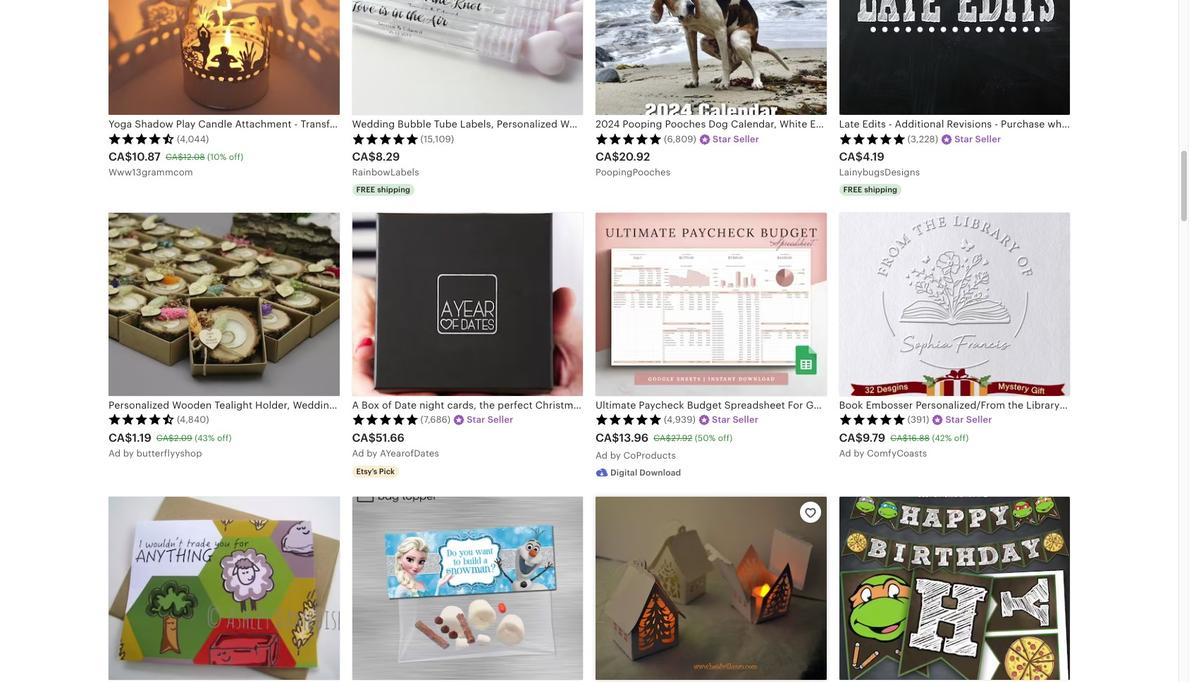 Task type: locate. For each thing, give the bounding box(es) containing it.
ca$ 20.92 poopingpooches
[[596, 150, 671, 178]]

free
[[357, 186, 375, 194], [844, 186, 863, 194]]

5 out of 5 stars image up 51.66
[[352, 414, 419, 426]]

8.29
[[376, 150, 400, 164]]

off) right (50%
[[718, 433, 733, 443]]

ca$ up lainybugsdesigns
[[840, 150, 863, 164]]

free down rainbowlabels
[[357, 186, 375, 194]]

(10%
[[207, 152, 227, 162]]

d left butterflyyshop
[[115, 448, 121, 459]]

shipping down rainbowlabels
[[377, 186, 411, 194]]

5 out of 5 stars image for 20.92
[[596, 133, 662, 144]]

off) right "(10%"
[[229, 152, 244, 162]]

y
[[129, 448, 134, 459], [373, 448, 378, 459], [860, 448, 865, 459], [616, 450, 621, 461]]

star seller for 20.92
[[713, 134, 760, 144]]

a left coproducts
[[596, 450, 602, 461]]

1 horizontal spatial shipping
[[865, 186, 898, 194]]

pooches
[[665, 119, 706, 130]]

5 out of 5 stars image
[[352, 133, 419, 144], [596, 133, 662, 144], [840, 133, 906, 144], [352, 414, 419, 426], [596, 414, 662, 426], [840, 414, 906, 426]]

star for 20.92
[[713, 134, 732, 144]]

a up the etsy's
[[352, 448, 359, 459]]

star seller down yankee
[[955, 134, 1002, 144]]

5 out of 5 stars image up '13.96'
[[596, 414, 662, 426]]

2024
[[596, 119, 620, 130]]

5 out of 5 stars image up 8.29
[[352, 133, 419, 144]]

d
[[115, 448, 121, 459], [358, 448, 364, 459], [846, 448, 852, 459], [602, 450, 608, 461]]

d for 13.96
[[602, 450, 608, 461]]

y up digital
[[616, 450, 621, 461]]

1 vertical spatial 4.5 out of 5 stars image
[[109, 414, 175, 426]]

1 free from the left
[[357, 186, 375, 194]]

star down dog
[[713, 134, 732, 144]]

5 out of 5 stars image down gag
[[840, 133, 906, 144]]

1 horizontal spatial free shipping
[[844, 186, 898, 194]]

(3,228)
[[908, 134, 939, 144]]

off) inside ca$ 13.96 ca$ 27.92 (50% off) a d b y coproducts
[[718, 433, 733, 443]]

off) inside ca$ 10.87 ca$ 12.08 (10% off) www13grammcom
[[229, 152, 244, 162]]

star down the or
[[955, 134, 974, 144]]

a left comfycoasts
[[840, 448, 846, 459]]

coproducts
[[624, 450, 676, 461]]

shipping
[[377, 186, 411, 194], [865, 186, 898, 194]]

4.5 out of 5 stars image up 1.19
[[109, 414, 175, 426]]

star for 51.66
[[467, 415, 485, 425]]

b inside ca$ 1.19 ca$ 2.09 (43% off) a d b y butterflyyshop
[[123, 448, 129, 459]]

ca$ left the 16.88
[[840, 432, 863, 445]]

5 out of 5 stars image for 8.29
[[352, 133, 419, 144]]

star seller down dog
[[713, 134, 760, 144]]

y for 13.96
[[616, 450, 621, 461]]

a box of date night cards, the perfect christmas present or paper anniversary gift for him.  a romantic gift for her. image
[[352, 213, 583, 396]]

seller
[[734, 134, 760, 144], [976, 134, 1002, 144], [488, 415, 514, 425], [733, 415, 759, 425], [967, 415, 993, 425]]

off) for 9.79
[[955, 433, 969, 443]]

y up etsy's pick
[[373, 448, 378, 459]]

a left butterflyyshop
[[109, 448, 115, 459]]

0 horizontal spatial free shipping
[[357, 186, 411, 194]]

free shipping
[[357, 186, 411, 194], [844, 186, 898, 194]]

seller right '(4,939)'
[[733, 415, 759, 425]]

free shipping down lainybugsdesigns
[[844, 186, 898, 194]]

4.5 out of 5 stars image
[[109, 133, 175, 144], [109, 414, 175, 426]]

d inside 'ca$ 9.79 ca$ 16.88 (42% off) a d b y comfycoasts'
[[846, 448, 852, 459]]

b up digital
[[611, 450, 617, 461]]

b
[[123, 448, 129, 459], [367, 448, 373, 459], [854, 448, 860, 459], [611, 450, 617, 461]]

off) for 1.19
[[217, 433, 232, 443]]

y inside ca$ 13.96 ca$ 27.92 (50% off) a d b y coproducts
[[616, 450, 621, 461]]

wedding bubble tube labels, personalized wedding labels,wedding stickers custom,bubble wand label clear, bubbles wedding label,bubble party image
[[352, 0, 583, 115]]

ca$ inside "ca$ 8.29 rainbowlabels"
[[352, 150, 376, 164]]

instant download frozen bag topper, do you want to build a snowman, deconstructed olaf bag topper, frozen birthday image
[[352, 497, 583, 681]]

star seller up (50%
[[712, 415, 759, 425]]

y inside 'ca$ 9.79 ca$ 16.88 (42% off) a d b y comfycoasts'
[[860, 448, 865, 459]]

late edits - additional revisions - purchase when you need a file edited after it has already been completed or when you want more edits image
[[840, 0, 1071, 115]]

ca$
[[109, 150, 132, 164], [352, 150, 376, 164], [596, 150, 620, 164], [840, 150, 863, 164], [166, 152, 183, 162], [109, 432, 132, 445], [352, 432, 376, 445], [596, 432, 620, 445], [840, 432, 863, 445], [156, 433, 174, 443], [654, 433, 672, 443], [891, 433, 909, 443]]

star seller up (42% at the bottom right of page
[[946, 415, 993, 425]]

d left comfycoasts
[[846, 448, 852, 459]]

star for 4.19
[[955, 134, 974, 144]]

y inside ca$ 1.19 ca$ 2.09 (43% off) a d b y butterflyyshop
[[129, 448, 134, 459]]

shipping for 8.29
[[377, 186, 411, 194]]

ca$ 9.79 ca$ 16.88 (42% off) a d b y comfycoasts
[[840, 432, 969, 459]]

shipping down lainybugsdesigns
[[865, 186, 898, 194]]

2 shipping from the left
[[865, 186, 898, 194]]

ca$ up 'poopingpooches'
[[596, 150, 620, 164]]

seller for 4.19
[[976, 134, 1002, 144]]

1 free shipping from the left
[[357, 186, 411, 194]]

star seller for 4.19
[[955, 134, 1002, 144]]

free for 8.29
[[357, 186, 375, 194]]

ca$ inside ca$ 51.66 a d b y ayearofdates
[[352, 432, 376, 445]]

free for 4.19
[[844, 186, 863, 194]]

etsy's
[[357, 467, 377, 476]]

seller for 20.92
[[734, 134, 760, 144]]

tmnt banner, tmnt birthday banner, tmnt party, tmnt printable, teenage mutant ninja turtles banner, ninja turtles, digital, instant download image
[[840, 497, 1071, 681]]

off) inside 'ca$ 9.79 ca$ 16.88 (42% off) a d b y comfycoasts'
[[955, 433, 969, 443]]

(4,840)
[[177, 415, 209, 425]]

off) for 13.96
[[718, 433, 733, 443]]

b inside 'ca$ 9.79 ca$ 16.88 (42% off) a d b y comfycoasts'
[[854, 448, 860, 459]]

exchange
[[898, 119, 945, 130]]

b inside ca$ 13.96 ca$ 27.92 (50% off) a d b y coproducts
[[611, 450, 617, 461]]

a for 13.96
[[596, 450, 602, 461]]

seller right (7,686)
[[488, 415, 514, 425]]

d up the etsy's
[[358, 448, 364, 459]]

star
[[713, 134, 732, 144], [955, 134, 974, 144], [467, 415, 485, 425], [712, 415, 731, 425], [946, 415, 965, 425]]

1 4.5 out of 5 stars image from the top
[[109, 133, 175, 144]]

b left comfycoasts
[[854, 448, 860, 459]]

off) inside ca$ 1.19 ca$ 2.09 (43% off) a d b y butterflyyshop
[[217, 433, 232, 443]]

www13grammcom
[[109, 167, 193, 178]]

(43%
[[195, 433, 215, 443]]

4.19
[[863, 150, 885, 164]]

d inside ca$ 1.19 ca$ 2.09 (43% off) a d b y butterflyyshop
[[115, 448, 121, 459]]

a inside ca$ 13.96 ca$ 27.92 (50% off) a d b y coproducts
[[596, 450, 602, 461]]

ca$ left '2.09'
[[109, 432, 132, 445]]

ca$ up www13grammcom
[[109, 150, 132, 164]]

a for 1.19
[[109, 448, 115, 459]]

star right (7,686)
[[467, 415, 485, 425]]

personalized wooden tealight holder, wedding favors for guest in bulk, rustic wedding favors, bridal shower favors, candle wedding favors, image
[[109, 213, 340, 396]]

0 horizontal spatial free
[[357, 186, 375, 194]]

ayearofdates
[[380, 448, 439, 459]]

lainybugsdesigns
[[840, 167, 921, 178]]

d left coproducts
[[602, 450, 608, 461]]

seller down calendar, on the top of the page
[[734, 134, 760, 144]]

or
[[948, 119, 958, 130]]

star seller right (7,686)
[[467, 415, 514, 425]]

b left butterflyyshop
[[123, 448, 129, 459]]

download
[[640, 468, 682, 478]]

y down 1.19
[[129, 448, 134, 459]]

off) right (42% at the bottom right of page
[[955, 433, 969, 443]]

ca$ up rainbowlabels
[[352, 150, 376, 164]]

(42%
[[933, 433, 952, 443]]

2 free from the left
[[844, 186, 863, 194]]

1 shipping from the left
[[377, 186, 411, 194]]

5 out of 5 stars image up 20.92
[[596, 133, 662, 144]]

1 horizontal spatial free
[[844, 186, 863, 194]]

free down lainybugsdesigns
[[844, 186, 863, 194]]

ca$ up the etsy's
[[352, 432, 376, 445]]

ultimate paycheck budget spreadsheet for google sheets, budget tracker, budget by paycheck, personal budget template, spending tracker image
[[596, 213, 827, 396]]

51.66
[[376, 432, 405, 445]]

2 free shipping from the left
[[844, 186, 898, 194]]

b up the etsy's
[[367, 448, 373, 459]]

ca$ up butterflyyshop
[[156, 433, 174, 443]]

yoga shadow play candle attachment - transform your space with serene motif shadows - perfect gift for yoga enthusiasts image
[[109, 0, 340, 115]]

star seller
[[713, 134, 760, 144], [955, 134, 1002, 144], [467, 415, 514, 425], [712, 415, 759, 425], [946, 415, 993, 425]]

(15,109)
[[421, 134, 454, 144]]

2024 pooping pooches dog calendar, white elephant gag gift exchange or yankee swap image
[[596, 0, 827, 115]]

a inside ca$ 1.19 ca$ 2.09 (43% off) a d b y butterflyyshop
[[109, 448, 115, 459]]

20.92
[[620, 150, 651, 164]]

off) right '(43%' at the left of the page
[[217, 433, 232, 443]]

y down 9.79
[[860, 448, 865, 459]]

4.5 out of 5 stars image for 10.87
[[109, 133, 175, 144]]

y inside ca$ 51.66 a d b y ayearofdates
[[373, 448, 378, 459]]

a
[[109, 448, 115, 459], [352, 448, 359, 459], [840, 448, 846, 459], [596, 450, 602, 461]]

seller down yankee
[[976, 134, 1002, 144]]

ca$ up digital
[[596, 432, 620, 445]]

free shipping down rainbowlabels
[[357, 186, 411, 194]]

0 horizontal spatial shipping
[[377, 186, 411, 194]]

a inside 'ca$ 9.79 ca$ 16.88 (42% off) a d b y comfycoasts'
[[840, 448, 846, 459]]

4.5 out of 5 stars image up 10.87
[[109, 133, 175, 144]]

d inside ca$ 13.96 ca$ 27.92 (50% off) a d b y coproducts
[[602, 450, 608, 461]]

2 4.5 out of 5 stars image from the top
[[109, 414, 175, 426]]

0 vertical spatial 4.5 out of 5 stars image
[[109, 133, 175, 144]]

off)
[[229, 152, 244, 162], [217, 433, 232, 443], [718, 433, 733, 443], [955, 433, 969, 443]]



Task type: vqa. For each thing, say whether or not it's contained in the screenshot.
top To
no



Task type: describe. For each thing, give the bounding box(es) containing it.
9.79
[[863, 432, 886, 445]]

ca$ down (4,044)
[[166, 152, 183, 162]]

etsy's pick
[[357, 467, 395, 476]]

swap
[[998, 119, 1024, 130]]

5 out of 5 stars image for 51.66
[[352, 414, 419, 426]]

star up (42% at the bottom right of page
[[946, 415, 965, 425]]

ca$ up comfycoasts
[[891, 433, 909, 443]]

ca$ inside the ca$ 4.19 lainybugsdesigns
[[840, 150, 863, 164]]

ca$ 4.19 lainybugsdesigns
[[840, 150, 921, 178]]

13.96
[[620, 432, 649, 445]]

12.08
[[183, 152, 205, 162]]

free shipping for 4.19
[[844, 186, 898, 194]]

ca$ 10.87 ca$ 12.08 (10% off) www13grammcom
[[109, 150, 244, 178]]

poopingpooches
[[596, 167, 671, 178]]

ca$ 1.19 ca$ 2.09 (43% off) a d b y butterflyyshop
[[109, 432, 232, 459]]

ca$ inside ca$ 20.92 poopingpooches
[[596, 150, 620, 164]]

b for 1.19
[[123, 448, 129, 459]]

d for 9.79
[[846, 448, 852, 459]]

off) for 10.87
[[229, 152, 244, 162]]

comfycoasts
[[868, 448, 928, 459]]

d for 1.19
[[115, 448, 121, 459]]

elephant
[[811, 119, 853, 130]]

gift
[[878, 119, 896, 130]]

4.5 out of 5 stars image for 1.19
[[109, 414, 175, 426]]

rainbowlabels
[[352, 167, 419, 178]]

16.88
[[909, 433, 930, 443]]

yankee
[[961, 119, 995, 130]]

seller for 51.66
[[488, 415, 514, 425]]

(6,809)
[[664, 134, 697, 144]]

calendar,
[[731, 119, 777, 130]]

y for 9.79
[[860, 448, 865, 459]]

star seller for 51.66
[[467, 415, 514, 425]]

(4,044)
[[177, 134, 209, 144]]

seller right (391)
[[967, 415, 993, 425]]

y for 1.19
[[129, 448, 134, 459]]

(4,939)
[[664, 415, 696, 425]]

1.19
[[132, 432, 152, 445]]

d inside ca$ 51.66 a d b y ayearofdates
[[358, 448, 364, 459]]

b for 13.96
[[611, 450, 617, 461]]

gag
[[855, 119, 875, 130]]

the original i wouldn't trade you for anything card-greeting card-valentine's day-birthday-anniversary-wedding-settlers-board game-christmas image
[[109, 497, 340, 681]]

ca$ 51.66 a d b y ayearofdates
[[352, 432, 439, 459]]

butterflyyshop
[[137, 448, 202, 459]]

dog
[[709, 119, 729, 130]]

5 out of 5 stars image for 4.19
[[840, 133, 906, 144]]

pooping
[[623, 119, 663, 130]]

pick
[[379, 467, 395, 476]]

10.87
[[132, 150, 161, 164]]

a inside ca$ 51.66 a d b y ayearofdates
[[352, 448, 359, 459]]

book embosser personalized/from the library of stamp/library embosser/personalized book embosser/custom from the library of book stamp image
[[840, 213, 1071, 396]]

a for 9.79
[[840, 448, 846, 459]]

star up (50%
[[712, 415, 731, 425]]

b inside ca$ 51.66 a d b y ayearofdates
[[367, 448, 373, 459]]

2.09
[[174, 433, 192, 443]]

b for 9.79
[[854, 448, 860, 459]]

27.92
[[672, 433, 693, 443]]

digital
[[611, 468, 638, 478]]

(391)
[[908, 415, 930, 425]]

shipping for 4.19
[[865, 186, 898, 194]]

free shipping for 8.29
[[357, 186, 411, 194]]

white
[[780, 119, 808, 130]]

2024 pooping pooches dog calendar, white elephant gag gift exchange or yankee swap
[[596, 119, 1024, 130]]

(50%
[[695, 433, 716, 443]]

christmas paper lantern template - instant download image
[[596, 497, 827, 681]]

(7,686)
[[421, 415, 451, 425]]

digital download
[[611, 468, 682, 478]]

5 out of 5 stars image up 9.79
[[840, 414, 906, 426]]

ca$ up coproducts
[[654, 433, 672, 443]]

ca$ 13.96 ca$ 27.92 (50% off) a d b y coproducts
[[596, 432, 733, 461]]

ca$ 8.29 rainbowlabels
[[352, 150, 419, 178]]



